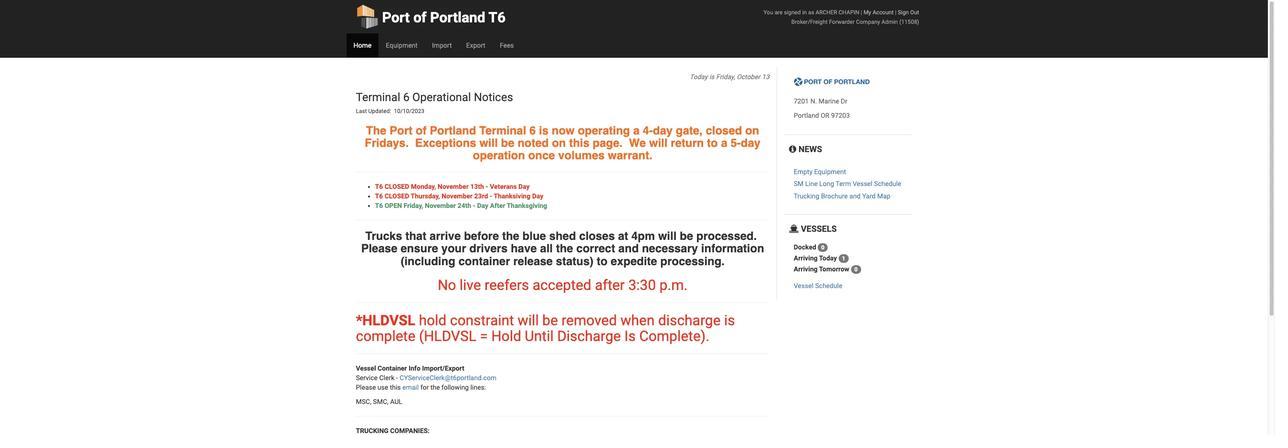 Task type: locate. For each thing, give the bounding box(es) containing it.
friday, down thursday,
[[404, 202, 423, 209]]

0 horizontal spatial schedule
[[815, 282, 843, 290]]

vessel up service
[[356, 365, 376, 372]]

reefers
[[485, 277, 529, 294]]

0 horizontal spatial this
[[390, 384, 401, 392]]

processed.
[[697, 230, 757, 243]]

portland down 'terminal 6 operational notices last updated:  10/10/2023'
[[430, 124, 476, 137]]

msc,
[[356, 398, 371, 406]]

equipment right home
[[386, 42, 418, 49]]

1 horizontal spatial this
[[569, 137, 590, 150]]

0 vertical spatial today
[[690, 73, 708, 81]]

1 vertical spatial terminal
[[479, 124, 526, 137]]

1 horizontal spatial be
[[542, 312, 558, 329]]

0 horizontal spatial today
[[690, 73, 708, 81]]

of down 10/10/2023
[[416, 124, 427, 137]]

the port of portland terminal 6 is now operating a 4-day gate, closed on fridays .  exceptions will be noted on this page.  we will return to a 5-day operation once volumes warrant.
[[365, 124, 761, 163]]

export
[[466, 42, 486, 49]]

2 horizontal spatial be
[[680, 230, 693, 243]]

to inside the port of portland terminal 6 is now operating a 4-day gate, closed on fridays .  exceptions will be noted on this page.  we will return to a 5-day operation once volumes warrant.
[[707, 137, 718, 150]]

please
[[361, 242, 398, 256], [356, 384, 376, 392]]

no live reefers accepted after 3:30 p.m.
[[438, 277, 688, 294]]

1 horizontal spatial is
[[709, 73, 715, 81]]

1 vertical spatial port
[[390, 124, 413, 137]]

and right correct
[[619, 242, 639, 256]]

2 horizontal spatial vessel
[[853, 180, 873, 188]]

0 right tomorrow
[[855, 266, 858, 273]]

1 horizontal spatial |
[[895, 9, 897, 16]]

0 horizontal spatial |
[[861, 9, 862, 16]]

live
[[460, 277, 481, 294]]

port of portland t6 image
[[794, 77, 870, 87]]

schedule inside empty equipment sm line long term vessel schedule trucking brochure and yard map
[[874, 180, 902, 188]]

1 horizontal spatial vessel
[[794, 282, 814, 290]]

7201
[[794, 98, 809, 105]]

0 vertical spatial vessel
[[853, 180, 873, 188]]

please left that
[[361, 242, 398, 256]]

t6 up trucks
[[375, 192, 383, 200]]

day left gate,
[[653, 124, 673, 137]]

schedule down tomorrow
[[815, 282, 843, 290]]

0 horizontal spatial equipment
[[386, 42, 418, 49]]

or
[[821, 112, 830, 120]]

0 vertical spatial friday,
[[716, 73, 735, 81]]

1 vertical spatial schedule
[[815, 282, 843, 290]]

vessel up yard
[[853, 180, 873, 188]]

6 up once
[[530, 124, 536, 137]]

please inside trucks that arrive before the blue shed closes at 4pm will be processed. please ensure your drivers have all the correct and necessary information (including container release status) to expedite processing.
[[361, 242, 398, 256]]

smc,
[[373, 398, 389, 406]]

0 vertical spatial arriving
[[794, 254, 818, 262]]

the right for
[[431, 384, 440, 392]]

will inside trucks that arrive before the blue shed closes at 4pm will be processed. please ensure your drivers have all the correct and necessary information (including container release status) to expedite processing.
[[658, 230, 677, 243]]

2 arriving from the top
[[794, 265, 818, 273]]

status)
[[556, 255, 594, 268]]

will down reefers
[[518, 312, 539, 329]]

arriving down the docked
[[794, 254, 818, 262]]

expedite
[[611, 255, 657, 268]]

discharge
[[658, 312, 721, 329]]

0 horizontal spatial 6
[[403, 91, 410, 104]]

-
[[486, 183, 488, 190], [490, 192, 492, 200], [473, 202, 476, 209], [396, 374, 398, 382]]

is
[[625, 328, 636, 345]]

0 horizontal spatial is
[[539, 124, 549, 137]]

be left noted
[[501, 137, 515, 150]]

the right all
[[556, 242, 573, 256]]

october
[[737, 73, 760, 81]]

vessel inside empty equipment sm line long term vessel schedule trucking brochure and yard map
[[853, 180, 873, 188]]

long
[[819, 180, 834, 188]]

fees
[[500, 42, 514, 49]]

2 vertical spatial portland
[[430, 124, 476, 137]]

today
[[690, 73, 708, 81], [819, 254, 837, 262]]

this right use
[[390, 384, 401, 392]]

to up the after
[[597, 255, 608, 268]]

10/10/2023
[[394, 108, 425, 115]]

0 vertical spatial of
[[413, 9, 427, 26]]

schedule up map
[[874, 180, 902, 188]]

13th
[[470, 183, 484, 190]]

0 vertical spatial to
[[707, 137, 718, 150]]

are
[[775, 9, 783, 16]]

friday, inside t6 closed monday, november 13th - veterans day t6 closed thursday, november 23rd - thanksiving day t6 open friday, november 24th - day after thanksgiving
[[404, 202, 423, 209]]

0 vertical spatial portland
[[430, 9, 485, 26]]

day up thanksiving
[[519, 183, 530, 190]]

portland up import
[[430, 9, 485, 26]]

2 horizontal spatial is
[[724, 312, 735, 329]]

- right 13th
[[486, 183, 488, 190]]

0 vertical spatial 6
[[403, 91, 410, 104]]

on right noted
[[552, 137, 566, 150]]

a left 5- at the top
[[721, 137, 728, 150]]

friday, left october
[[716, 73, 735, 81]]

to left 5- at the top
[[707, 137, 718, 150]]

terminal up last
[[356, 91, 400, 104]]

1 horizontal spatial terminal
[[479, 124, 526, 137]]

marine
[[819, 98, 839, 105]]

day up thanksgiving
[[532, 192, 543, 200]]

0 horizontal spatial to
[[597, 255, 608, 268]]

2 vertical spatial be
[[542, 312, 558, 329]]

2 vertical spatial vessel
[[356, 365, 376, 372]]

line
[[805, 180, 818, 188]]

1 vertical spatial of
[[416, 124, 427, 137]]

map
[[877, 192, 891, 200]]

operation
[[473, 149, 525, 163]]

equipment
[[386, 42, 418, 49], [814, 168, 846, 176]]

be up "processing."
[[680, 230, 693, 243]]

trucking companies:
[[356, 427, 430, 435]]

1 horizontal spatial schedule
[[874, 180, 902, 188]]

the left blue on the left bottom of the page
[[502, 230, 519, 243]]

1 vertical spatial today
[[819, 254, 837, 262]]

0 horizontal spatial friday,
[[404, 202, 423, 209]]

the inside the vessel container info import/export service clerk - cyserviceclerk@t6portland.com please use this email for the following lines:
[[431, 384, 440, 392]]

| left my
[[861, 9, 862, 16]]

vessel
[[853, 180, 873, 188], [794, 282, 814, 290], [356, 365, 376, 372]]

day
[[519, 183, 530, 190], [532, 192, 543, 200], [477, 202, 488, 209]]

2 closed from the top
[[385, 192, 409, 200]]

is left now
[[539, 124, 549, 137]]

0 vertical spatial and
[[850, 192, 861, 200]]

email link
[[403, 384, 419, 392]]

day down '23rd'
[[477, 202, 488, 209]]

vessel inside the vessel container info import/export service clerk - cyserviceclerk@t6portland.com please use this email for the following lines:
[[356, 365, 376, 372]]

ship image
[[789, 225, 799, 234]]

0 vertical spatial this
[[569, 137, 590, 150]]

1 horizontal spatial day
[[519, 183, 530, 190]]

blue
[[523, 230, 546, 243]]

1 horizontal spatial 6
[[530, 124, 536, 137]]

portland
[[430, 9, 485, 26], [794, 112, 819, 120], [430, 124, 476, 137]]

6 inside 'terminal 6 operational notices last updated:  10/10/2023'
[[403, 91, 410, 104]]

0 vertical spatial 0
[[821, 245, 825, 251]]

tomorrow
[[819, 265, 850, 273]]

1 arriving from the top
[[794, 254, 818, 262]]

port down 10/10/2023
[[390, 124, 413, 137]]

admin
[[882, 19, 898, 25]]

and inside empty equipment sm line long term vessel schedule trucking brochure and yard map
[[850, 192, 861, 200]]

please down service
[[356, 384, 376, 392]]

1 vertical spatial day
[[532, 192, 543, 200]]

be inside the port of portland terminal 6 is now operating a 4-day gate, closed on fridays .  exceptions will be noted on this page.  we will return to a 5-day operation once volumes warrant.
[[501, 137, 515, 150]]

0 vertical spatial day
[[519, 183, 530, 190]]

0 horizontal spatial and
[[619, 242, 639, 256]]

you
[[764, 9, 773, 16]]

and left yard
[[850, 192, 861, 200]]

import
[[432, 42, 452, 49]]

1 vertical spatial be
[[680, 230, 693, 243]]

0 vertical spatial closed
[[385, 183, 409, 190]]

will inside hold constraint will be removed when discharge is complete (hldvsl = hold until discharge is complete).
[[518, 312, 539, 329]]

aul
[[390, 398, 402, 406]]

fees button
[[493, 33, 521, 57]]

terminal up operation
[[479, 124, 526, 137]]

0 horizontal spatial be
[[501, 137, 515, 150]]

1
[[842, 255, 845, 262]]

1 vertical spatial please
[[356, 384, 376, 392]]

terminal 6 operational notices last updated:  10/10/2023
[[356, 91, 516, 115]]

sign
[[898, 9, 909, 16]]

today is friday, october 13
[[690, 73, 770, 81]]

2 vertical spatial day
[[477, 202, 488, 209]]

veterans
[[490, 183, 517, 190]]

0 horizontal spatial day
[[477, 202, 488, 209]]

(11508)
[[900, 19, 919, 25]]

t6 left open
[[375, 202, 383, 209]]

1 vertical spatial friday,
[[404, 202, 423, 209]]

0 vertical spatial please
[[361, 242, 398, 256]]

gate,
[[676, 124, 703, 137]]

when
[[621, 312, 655, 329]]

arriving up vessel schedule
[[794, 265, 818, 273]]

1 | from the left
[[861, 9, 862, 16]]

vessel schedule
[[794, 282, 843, 290]]

1 vertical spatial closed
[[385, 192, 409, 200]]

release
[[513, 255, 553, 268]]

0 horizontal spatial the
[[431, 384, 440, 392]]

of up equipment popup button on the top
[[413, 9, 427, 26]]

volumes
[[558, 149, 605, 163]]

| left sign
[[895, 9, 897, 16]]

1 horizontal spatial 0
[[855, 266, 858, 273]]

1 vertical spatial to
[[597, 255, 608, 268]]

service
[[356, 374, 378, 382]]

=
[[480, 328, 488, 345]]

is left october
[[709, 73, 715, 81]]

1 vertical spatial arriving
[[794, 265, 818, 273]]

0 vertical spatial be
[[501, 137, 515, 150]]

1 vertical spatial equipment
[[814, 168, 846, 176]]

november
[[438, 183, 469, 190], [442, 192, 473, 200], [425, 202, 456, 209]]

1 vertical spatial and
[[619, 242, 639, 256]]

6 up 10/10/2023
[[403, 91, 410, 104]]

1 vertical spatial vessel
[[794, 282, 814, 290]]

removed
[[562, 312, 617, 329]]

- right 24th
[[473, 202, 476, 209]]

my
[[864, 9, 871, 16]]

2 vertical spatial is
[[724, 312, 735, 329]]

1 vertical spatial november
[[442, 192, 473, 200]]

0 horizontal spatial terminal
[[356, 91, 400, 104]]

this inside the port of portland terminal 6 is now operating a 4-day gate, closed on fridays .  exceptions will be noted on this page.  we will return to a 5-day operation once volumes warrant.
[[569, 137, 590, 150]]

0 vertical spatial is
[[709, 73, 715, 81]]

docked 0 arriving today 1 arriving tomorrow 0
[[794, 243, 858, 273]]

1 horizontal spatial and
[[850, 192, 861, 200]]

the
[[502, 230, 519, 243], [556, 242, 573, 256], [431, 384, 440, 392]]

on right 5- at the top
[[745, 124, 759, 137]]

thanksiving
[[494, 192, 531, 200]]

1 closed from the top
[[385, 183, 409, 190]]

trucks
[[365, 230, 402, 243]]

0 vertical spatial terminal
[[356, 91, 400, 104]]

export button
[[459, 33, 493, 57]]

equipment up the long
[[814, 168, 846, 176]]

this right once
[[569, 137, 590, 150]]

vessel down docked 0 arriving today 1 arriving tomorrow 0
[[794, 282, 814, 290]]

23rd
[[474, 192, 488, 200]]

0 horizontal spatial a
[[633, 124, 640, 137]]

will right "4pm"
[[658, 230, 677, 243]]

portland down 7201 at the right of page
[[794, 112, 819, 120]]

0 vertical spatial equipment
[[386, 42, 418, 49]]

|
[[861, 9, 862, 16], [895, 9, 897, 16]]

1 vertical spatial 0
[[855, 266, 858, 273]]

1 vertical spatial 6
[[530, 124, 536, 137]]

closed
[[385, 183, 409, 190], [385, 192, 409, 200]]

0 right the docked
[[821, 245, 825, 251]]

1 vertical spatial is
[[539, 124, 549, 137]]

lines:
[[471, 384, 486, 392]]

a left 4-
[[633, 124, 640, 137]]

for
[[420, 384, 429, 392]]

day left the info circle icon
[[741, 137, 761, 150]]

home
[[354, 42, 372, 49]]

1 horizontal spatial friday,
[[716, 73, 735, 81]]

cyserviceclerk@t6portland.com link
[[400, 374, 497, 382]]

0 horizontal spatial on
[[552, 137, 566, 150]]

archer
[[816, 9, 837, 16]]

0 horizontal spatial vessel
[[356, 365, 376, 372]]

port up equipment popup button on the top
[[382, 9, 410, 26]]

1 horizontal spatial today
[[819, 254, 837, 262]]

1 vertical spatial this
[[390, 384, 401, 392]]

- right '23rd'
[[490, 192, 492, 200]]

portland inside the port of portland terminal 6 is now operating a 4-day gate, closed on fridays .  exceptions will be noted on this page.  we will return to a 5-day operation once volumes warrant.
[[430, 124, 476, 137]]

1 horizontal spatial day
[[741, 137, 761, 150]]

companies:
[[390, 427, 430, 435]]

arriving
[[794, 254, 818, 262], [794, 265, 818, 273]]

trucking
[[794, 192, 820, 200]]

is right the discharge
[[724, 312, 735, 329]]

1 horizontal spatial equipment
[[814, 168, 846, 176]]

0 vertical spatial schedule
[[874, 180, 902, 188]]

is
[[709, 73, 715, 81], [539, 124, 549, 137], [724, 312, 735, 329]]

news
[[797, 144, 822, 154]]

at
[[618, 230, 628, 243]]

and inside trucks that arrive before the blue shed closes at 4pm will be processed. please ensure your drivers have all the correct and necessary information (including container release status) to expedite processing.
[[619, 242, 639, 256]]

terminal
[[356, 91, 400, 104], [479, 124, 526, 137]]

- right clerk
[[396, 374, 398, 382]]

1 horizontal spatial to
[[707, 137, 718, 150]]

be down accepted
[[542, 312, 558, 329]]



Task type: vqa. For each thing, say whether or not it's contained in the screenshot.
the top Terminal
yes



Task type: describe. For each thing, give the bounding box(es) containing it.
monday,
[[411, 183, 436, 190]]

trucks that arrive before the blue shed closes at 4pm will be processed. please ensure your drivers have all the correct and necessary information (including container release status) to expedite processing.
[[361, 230, 764, 268]]

be inside trucks that arrive before the blue shed closes at 4pm will be processed. please ensure your drivers have all the correct and necessary information (including container release status) to expedite processing.
[[680, 230, 693, 243]]

your
[[441, 242, 466, 256]]

empty
[[794, 168, 813, 176]]

0 vertical spatial port
[[382, 9, 410, 26]]

closes
[[579, 230, 615, 243]]

brochure
[[821, 192, 848, 200]]

0 horizontal spatial 0
[[821, 245, 825, 251]]

2 vertical spatial november
[[425, 202, 456, 209]]

4pm
[[632, 230, 655, 243]]

necessary
[[642, 242, 698, 256]]

operating
[[578, 124, 630, 137]]

have
[[511, 242, 537, 256]]

equipment inside popup button
[[386, 42, 418, 49]]

drivers
[[469, 242, 508, 256]]

will right "we"
[[649, 137, 668, 150]]

24th
[[458, 202, 471, 209]]

will right the exceptions
[[479, 137, 498, 150]]

noted
[[518, 137, 549, 150]]

trucking
[[356, 427, 389, 435]]

complete).
[[639, 328, 710, 345]]

6 inside the port of portland terminal 6 is now operating a 4-day gate, closed on fridays .  exceptions will be noted on this page.  we will return to a 5-day operation once volumes warrant.
[[530, 124, 536, 137]]

processing.
[[661, 255, 725, 268]]

2 | from the left
[[895, 9, 897, 16]]

in
[[802, 9, 807, 16]]

my account link
[[864, 9, 894, 16]]

correct
[[576, 242, 615, 256]]

now
[[552, 124, 575, 137]]

signed
[[784, 9, 801, 16]]

please inside the vessel container info import/export service clerk - cyserviceclerk@t6portland.com please use this email for the following lines:
[[356, 384, 376, 392]]

vessel for vessel container info import/export service clerk - cyserviceclerk@t6portland.com please use this email for the following lines:
[[356, 365, 376, 372]]

thanksgiving
[[507, 202, 547, 209]]

company
[[856, 19, 880, 25]]

13
[[762, 73, 770, 81]]

accepted
[[533, 277, 591, 294]]

0 horizontal spatial day
[[653, 124, 673, 137]]

1 horizontal spatial the
[[502, 230, 519, 243]]

p.m.
[[660, 277, 688, 294]]

hold
[[491, 328, 521, 345]]

this inside the vessel container info import/export service clerk - cyserviceclerk@t6portland.com please use this email for the following lines:
[[390, 384, 401, 392]]

info circle image
[[789, 145, 797, 154]]

n.
[[811, 98, 817, 105]]

port of portland t6
[[382, 9, 506, 26]]

no
[[438, 277, 456, 294]]

portland or 97203
[[794, 112, 850, 120]]

vessel for vessel schedule
[[794, 282, 814, 290]]

5-
[[731, 137, 741, 150]]

until
[[525, 328, 554, 345]]

1 vertical spatial portland
[[794, 112, 819, 120]]

msc, smc, aul
[[356, 398, 402, 406]]

exceptions
[[415, 137, 476, 150]]

is inside the port of portland terminal 6 is now operating a 4-day gate, closed on fridays .  exceptions will be noted on this page.  we will return to a 5-day operation once volumes warrant.
[[539, 124, 549, 137]]

thursday,
[[411, 192, 440, 200]]

container
[[378, 365, 407, 372]]

of inside the port of portland terminal 6 is now operating a 4-day gate, closed on fridays .  exceptions will be noted on this page.  we will return to a 5-day operation once volumes warrant.
[[416, 124, 427, 137]]

chapin
[[839, 9, 860, 16]]

once
[[528, 149, 555, 163]]

(hldvsl
[[419, 328, 476, 345]]

after
[[595, 277, 625, 294]]

sign out link
[[898, 9, 919, 16]]

hold
[[419, 312, 447, 329]]

use
[[378, 384, 388, 392]]

t6 up fees 'popup button'
[[489, 9, 506, 26]]

import button
[[425, 33, 459, 57]]

terminal inside 'terminal 6 operational notices last updated:  10/10/2023'
[[356, 91, 400, 104]]

as
[[808, 9, 814, 16]]

port of portland t6 link
[[356, 0, 506, 33]]

to inside trucks that arrive before the blue shed closes at 4pm will be processed. please ensure your drivers have all the correct and necessary information (including container release status) to expedite processing.
[[597, 255, 608, 268]]

notices
[[474, 91, 513, 104]]

*hldvsl
[[356, 312, 415, 329]]

t6 closed monday, november 13th - veterans day t6 closed thursday, november 23rd - thanksiving day t6 open friday, november 24th - day after thanksgiving
[[375, 183, 547, 209]]

term
[[836, 180, 851, 188]]

2 horizontal spatial the
[[556, 242, 573, 256]]

out
[[910, 9, 919, 16]]

1 horizontal spatial a
[[721, 137, 728, 150]]

sm
[[794, 180, 804, 188]]

t6 down "fridays"
[[375, 183, 383, 190]]

1 horizontal spatial on
[[745, 124, 759, 137]]

operational
[[412, 91, 471, 104]]

clerk
[[379, 374, 395, 382]]

is inside hold constraint will be removed when discharge is complete (hldvsl = hold until discharge is complete).
[[724, 312, 735, 329]]

vessel container info import/export service clerk - cyserviceclerk@t6portland.com please use this email for the following lines:
[[356, 365, 497, 392]]

hold constraint will be removed when discharge is complete (hldvsl = hold until discharge is complete).
[[356, 312, 735, 345]]

cyserviceclerk@t6portland.com
[[400, 374, 497, 382]]

account
[[873, 9, 894, 16]]

dr
[[841, 98, 848, 105]]

constraint
[[450, 312, 514, 329]]

0 vertical spatial november
[[438, 183, 469, 190]]

ensure
[[401, 242, 438, 256]]

warrant.
[[608, 149, 653, 163]]

info
[[409, 365, 421, 372]]

today inside docked 0 arriving today 1 arriving tomorrow 0
[[819, 254, 837, 262]]

trucking brochure and yard map link
[[794, 192, 891, 200]]

open
[[385, 202, 402, 209]]

3:30
[[628, 277, 656, 294]]

vessel schedule link
[[794, 282, 843, 290]]

terminal inside the port of portland terminal 6 is now operating a 4-day gate, closed on fridays .  exceptions will be noted on this page.  we will return to a 5-day operation once volumes warrant.
[[479, 124, 526, 137]]

port inside the port of portland terminal 6 is now operating a 4-day gate, closed on fridays .  exceptions will be noted on this page.  we will return to a 5-day operation once volumes warrant.
[[390, 124, 413, 137]]

- inside the vessel container info import/export service clerk - cyserviceclerk@t6portland.com please use this email for the following lines:
[[396, 374, 398, 382]]

import/export
[[422, 365, 464, 372]]

closed
[[706, 124, 742, 137]]

equipment inside empty equipment sm line long term vessel schedule trucking brochure and yard map
[[814, 168, 846, 176]]

broker/freight
[[792, 19, 828, 25]]

you are signed in as archer chapin | my account | sign out broker/freight forwarder company admin (11508)
[[764, 9, 919, 25]]

2 horizontal spatial day
[[532, 192, 543, 200]]

be inside hold constraint will be removed when discharge is complete (hldvsl = hold until discharge is complete).
[[542, 312, 558, 329]]

fridays
[[365, 137, 406, 150]]

arrive
[[430, 230, 461, 243]]



